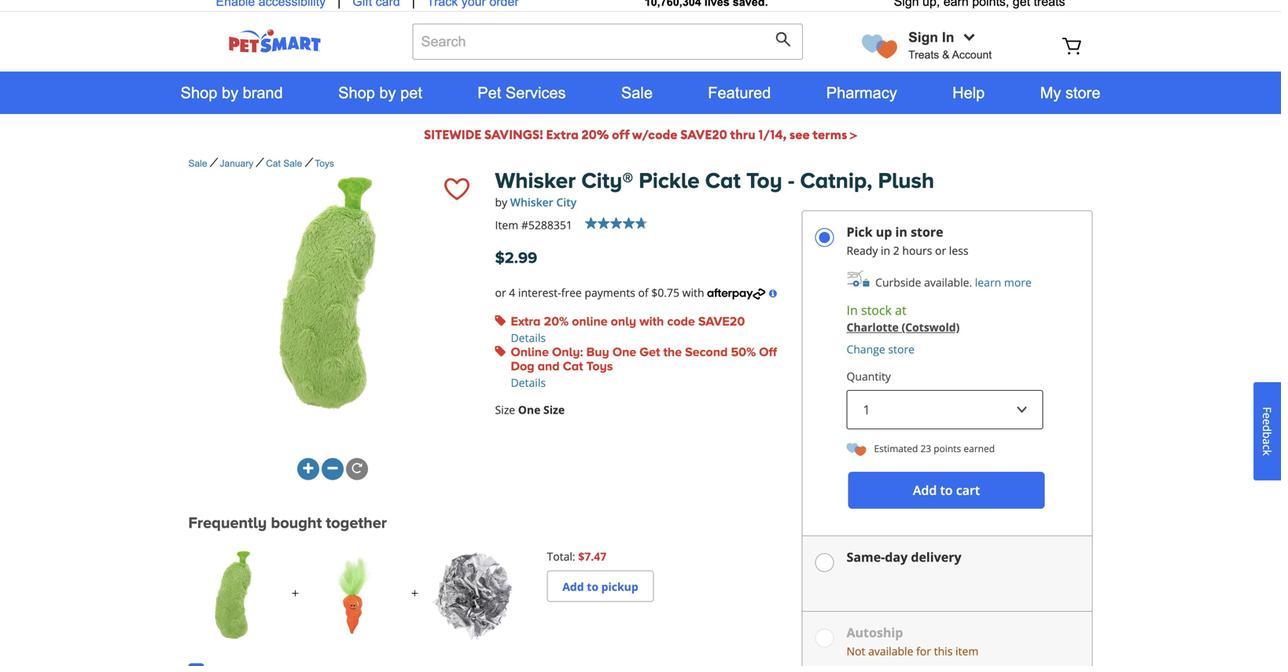 Task type: describe. For each thing, give the bounding box(es) containing it.
a
[[1261, 439, 1276, 445]]

sitewide savings! extra 20% off w/code save20 thru 1/14, see terms >
[[424, 127, 858, 143]]

total: $7.47
[[547, 549, 607, 564]]

estimated
[[875, 442, 919, 455]]

store inside pick up in store ready in 2 hours or less
[[911, 224, 944, 241]]

same-
[[847, 549, 886, 566]]

1/14,
[[759, 127, 787, 143]]

store for my store
[[1066, 84, 1101, 102]]

1 e from the top
[[1261, 413, 1276, 419]]

#
[[522, 218, 529, 233]]

ispu element
[[816, 228, 835, 247]]

treats
[[909, 49, 940, 61]]

curbside available. learn more
[[873, 275, 1032, 290]]

0 horizontal spatial cat
[[266, 158, 281, 169]]

points
[[934, 442, 962, 455]]

cat inside online only: buy one get the second 50% off dog and cat toys
[[563, 359, 584, 375]]

2 size from the left
[[544, 402, 565, 417]]

charlotte
[[847, 320, 899, 335]]

by for pet
[[380, 84, 396, 102]]

1 horizontal spatial sale link
[[594, 72, 681, 114]]

add to cart
[[914, 482, 981, 499]]

and
[[538, 359, 560, 375]]

details for online only: buy one get the second 50% off dog and cat toys
[[511, 375, 546, 390]]

thru
[[730, 127, 756, 143]]

to
[[941, 482, 953, 499]]

d
[[1261, 425, 1276, 432]]

toy
[[747, 168, 783, 196]]

cat sale link
[[266, 158, 302, 169]]

savings!
[[485, 127, 544, 143]]

shop by brand link
[[153, 72, 311, 114]]

shop by pet link
[[311, 72, 450, 114]]

cat inside whisker city® pickle cat toy - catnip, plush by whisker city
[[706, 168, 741, 196]]

extra 20% online only with code save20
[[511, 314, 745, 330]]

(cotswold)
[[902, 320, 960, 335]]

1 horizontal spatial sale
[[283, 158, 302, 169]]

f
[[1261, 407, 1276, 413]]

$0.75
[[652, 285, 680, 300]]

shop for shop by brand
[[181, 84, 218, 102]]

interest-
[[519, 285, 562, 300]]

featured
[[709, 84, 772, 102]]

code
[[668, 314, 695, 330]]

in inside in stock at charlotte (cotswold)
[[847, 302, 858, 319]]

2 horizontal spatial sale
[[622, 84, 653, 102]]

january
[[220, 158, 254, 169]]

same-day delivery
[[847, 549, 962, 566]]

free
[[562, 285, 582, 300]]

stock
[[862, 302, 892, 319]]

item
[[956, 644, 979, 659]]

1 size from the left
[[495, 402, 516, 417]]

frequently
[[188, 514, 267, 534]]

ready
[[847, 243, 879, 258]]

my store
[[1041, 84, 1101, 102]]

one inside online only: buy one get the second 50% off dog and cat toys
[[613, 345, 637, 361]]

details link for extra 20% online only with code save20
[[511, 330, 546, 345]]

available.
[[925, 275, 973, 290]]

pet services
[[478, 84, 566, 102]]

&
[[943, 49, 950, 61]]

plush
[[879, 168, 935, 196]]

not favorited image
[[445, 178, 470, 200]]

save20 for w/code
[[681, 127, 728, 143]]

treats & account
[[909, 49, 992, 61]]

0 horizontal spatial extra
[[511, 314, 541, 330]]

whisker city® crinkle ball cat toy - (color varies) image
[[428, 549, 522, 643]]

-
[[789, 168, 795, 196]]

quantity
[[847, 369, 892, 384]]

my
[[1041, 84, 1062, 102]]

cart
[[957, 482, 981, 499]]

toys link
[[315, 158, 334, 169]]

whisker city® pickle cat toy - catnip, plush by whisker city
[[495, 168, 935, 210]]

off
[[612, 127, 630, 143]]

curbside
[[876, 275, 922, 290]]

$7.47
[[579, 549, 607, 564]]

0 horizontal spatial sale
[[188, 158, 207, 169]]

estimated 23 points earned
[[875, 442, 996, 455]]

store for change store
[[889, 342, 915, 357]]

tag image for extra 20% online only with code save20
[[495, 315, 506, 326]]

online
[[572, 314, 608, 330]]

auto element
[[816, 629, 835, 648]]

details link for online only: buy one get the second 50% off dog and cat toys
[[511, 375, 546, 390]]

0 horizontal spatial or
[[495, 285, 507, 300]]

pickle
[[639, 168, 700, 196]]

brand
[[243, 84, 283, 102]]

f e e d b a c k button
[[1254, 383, 1282, 481]]

save20 for code
[[699, 314, 745, 330]]

5288351
[[529, 218, 573, 233]]

pharmacy
[[827, 84, 898, 102]]

the
[[664, 345, 682, 361]]



Task type: vqa. For each thing, say whether or not it's contained in the screenshot.
first Details from the top of the page
yes



Task type: locate. For each thing, give the bounding box(es) containing it.
dog
[[511, 359, 535, 375]]

by inside whisker city® pickle cat toy - catnip, plush by whisker city
[[495, 195, 508, 210]]

less
[[950, 243, 969, 258]]

1 vertical spatial store
[[911, 224, 944, 241]]

change store
[[847, 342, 915, 357]]

1 vertical spatial extra
[[511, 314, 541, 330]]

1 horizontal spatial extra
[[546, 127, 579, 143]]

at
[[896, 302, 907, 319]]

with right only
[[640, 314, 664, 330]]

0 horizontal spatial pet
[[401, 84, 423, 102]]

$2.99
[[495, 249, 538, 269]]

1 details from the top
[[511, 330, 546, 345]]

0 vertical spatial one
[[613, 345, 637, 361]]

0 horizontal spatial toys
[[315, 158, 334, 169]]

1 vertical spatial tag image
[[495, 346, 506, 357]]

one down "dog"
[[518, 402, 541, 417]]

toys right cat sale "link" on the left of the page
[[315, 158, 334, 169]]

add
[[914, 482, 938, 499]]

1 horizontal spatial 20%
[[582, 127, 609, 143]]

this
[[935, 644, 953, 659]]

1 horizontal spatial cat
[[563, 359, 584, 375]]

2 horizontal spatial cat
[[706, 168, 741, 196]]

2 e from the top
[[1261, 419, 1276, 425]]

zoomout image
[[328, 464, 338, 474]]

details up size one size
[[511, 375, 546, 390]]

in up treats & account
[[943, 30, 955, 45]]

c
[[1261, 445, 1276, 450]]

second
[[686, 345, 728, 361]]

tag image
[[495, 315, 506, 326], [495, 346, 506, 357]]

0 vertical spatial sale link
[[594, 72, 681, 114]]

0 vertical spatial details link
[[511, 330, 546, 345]]

cat sale
[[266, 158, 302, 169]]

sign in
[[909, 30, 955, 45]]

1 vertical spatial or
[[495, 285, 507, 300]]

learn
[[976, 275, 1002, 290]]

1 horizontal spatial by
[[380, 84, 396, 102]]

2
[[894, 243, 900, 258]]

one left get
[[613, 345, 637, 361]]

city
[[557, 195, 577, 210]]

e down f
[[1261, 419, 1276, 425]]

0 vertical spatial save20
[[681, 127, 728, 143]]

pet services link
[[450, 72, 594, 114]]

sale left january
[[188, 158, 207, 169]]

1 tag image from the top
[[495, 315, 506, 326]]

1 vertical spatial one
[[518, 402, 541, 417]]

sale left 'toys' link
[[283, 158, 302, 169]]

one
[[613, 345, 637, 361], [518, 402, 541, 417]]

services
[[506, 84, 566, 102]]

city®
[[582, 168, 634, 196]]

in right up
[[896, 224, 908, 241]]

0 horizontal spatial one
[[518, 402, 541, 417]]

sign
[[909, 30, 939, 45]]

or 4 interest-free payments of $0.75 with
[[495, 285, 708, 300]]

None submit
[[776, 31, 796, 51]]

1 horizontal spatial with
[[683, 285, 705, 300]]

online
[[511, 345, 549, 361]]

toys
[[315, 158, 334, 169], [587, 359, 613, 375]]

size one size
[[495, 402, 565, 417]]

extra up "online"
[[511, 314, 541, 330]]

add to cart button
[[849, 472, 1045, 509]]

1 horizontal spatial shop
[[339, 84, 375, 102]]

0 vertical spatial store
[[1066, 84, 1101, 102]]

zoomin image
[[303, 464, 314, 474]]

or left less
[[936, 243, 947, 258]]

store up 'hours'
[[911, 224, 944, 241]]

by for brand
[[222, 84, 239, 102]]

2 tag image from the top
[[495, 346, 506, 357]]

whisker city® carrot cat toy image
[[308, 549, 403, 643]]

day
[[886, 549, 908, 566]]

together
[[326, 514, 387, 534]]

0 vertical spatial with
[[683, 285, 705, 300]]

f e e d b a c k
[[1261, 407, 1276, 456]]

hours
[[903, 243, 933, 258]]

featured link
[[681, 72, 799, 114]]

2 shop from the left
[[339, 84, 375, 102]]

learn more link
[[976, 275, 1032, 290]]

available
[[869, 644, 914, 659]]

pick up in store ready in 2 hours or less
[[847, 224, 969, 258]]

save20 up second
[[699, 314, 745, 330]]

in left 2
[[881, 243, 891, 258]]

of
[[639, 285, 649, 300]]

autoship not available for this item
[[847, 625, 979, 659]]

e up "d"
[[1261, 413, 1276, 419]]

2 horizontal spatial by
[[495, 195, 508, 210]]

0 horizontal spatial by
[[222, 84, 239, 102]]

cat right and in the bottom left of the page
[[563, 359, 584, 375]]

by inside shop by pet link
[[380, 84, 396, 102]]

more
[[1005, 275, 1032, 290]]

see
[[790, 127, 810, 143]]

item # 5288351
[[495, 218, 573, 233]]

details up "dog"
[[511, 330, 546, 345]]

loyalty icon image
[[863, 35, 898, 59]]

2 details from the top
[[511, 375, 546, 390]]

or
[[936, 243, 947, 258], [495, 285, 507, 300]]

or left 4
[[495, 285, 507, 300]]

not
[[847, 644, 866, 659]]

in left the stock
[[847, 302, 858, 319]]

cat left toy at the top of page
[[706, 168, 741, 196]]

0 vertical spatial tag image
[[495, 315, 506, 326]]

0 horizontal spatial with
[[640, 314, 664, 330]]

help
[[953, 84, 986, 102]]

autoship
[[847, 625, 904, 641]]

1 vertical spatial save20
[[699, 314, 745, 330]]

details link up size one size
[[511, 375, 546, 390]]

shop inside shop by pet link
[[339, 84, 375, 102]]

shop inside 'shop by brand' link
[[181, 84, 218, 102]]

0 vertical spatial or
[[936, 243, 947, 258]]

23
[[921, 442, 932, 455]]

tag image left "online"
[[495, 346, 506, 357]]

0 vertical spatial details
[[511, 330, 546, 345]]

toys inside online only: buy one get the second 50% off dog and cat toys
[[587, 359, 613, 375]]

sale up sitewide savings! extra 20% off w/code save20 thru 1/14, see terms > link
[[622, 84, 653, 102]]

frequently bought together
[[188, 514, 387, 534]]

by inside 'shop by brand' link
[[222, 84, 239, 102]]

sale link left january
[[188, 158, 207, 169]]

store right my
[[1066, 84, 1101, 102]]

1 pet from the left
[[401, 84, 423, 102]]

None search field
[[413, 24, 804, 76]]

0 vertical spatial 20%
[[582, 127, 609, 143]]

extra
[[546, 127, 579, 143], [511, 314, 541, 330]]

1 horizontal spatial pet
[[478, 84, 502, 102]]

sd element
[[816, 554, 835, 572]]

reset image
[[352, 464, 362, 474]]

or inside pick up in store ready in 2 hours or less
[[936, 243, 947, 258]]

only
[[611, 314, 637, 330]]

pet
[[401, 84, 423, 102], [478, 84, 502, 102]]

only:
[[552, 345, 584, 361]]

1 vertical spatial toys
[[587, 359, 613, 375]]

search text field
[[413, 24, 804, 60]]

whisker city® pickle cat toy - catnip, plush image
[[188, 549, 283, 643]]

0 vertical spatial extra
[[546, 127, 579, 143]]

0 horizontal spatial size
[[495, 402, 516, 417]]

whisker city link
[[511, 195, 577, 210]]

w/code
[[633, 127, 678, 143]]

1 vertical spatial details
[[511, 375, 546, 390]]

1 vertical spatial 20%
[[544, 314, 569, 330]]

1 horizontal spatial size
[[544, 402, 565, 417]]

20% left off
[[582, 127, 609, 143]]

with
[[683, 285, 705, 300], [640, 314, 664, 330]]

payments
[[585, 285, 636, 300]]

shop for shop by pet
[[339, 84, 375, 102]]

k
[[1261, 450, 1276, 456]]

tag image down "$2.99"
[[495, 315, 506, 326]]

2 pet from the left
[[478, 84, 502, 102]]

2 vertical spatial store
[[889, 342, 915, 357]]

save20 left thru
[[681, 127, 728, 143]]

pick
[[847, 224, 873, 241]]

sitewide savings! extra 20% off w/code save20 thru 1/14, see terms > link
[[424, 127, 858, 143]]

earned
[[964, 442, 996, 455]]

1 vertical spatial with
[[640, 314, 664, 330]]

bought
[[271, 514, 322, 534]]

shop by pet
[[339, 84, 423, 102]]

0 horizontal spatial 20%
[[544, 314, 569, 330]]

toys right only:
[[587, 359, 613, 375]]

catnip,
[[801, 168, 873, 196]]

1 horizontal spatial one
[[613, 345, 637, 361]]

0 horizontal spatial shop
[[181, 84, 218, 102]]

change store link
[[847, 342, 1068, 357]]

tag image for online only: buy one get the second 50% off dog and cat toys
[[495, 346, 506, 357]]

1 shop from the left
[[181, 84, 218, 102]]

1 details link from the top
[[511, 330, 546, 345]]

details link up "dog"
[[511, 330, 546, 345]]

help link
[[925, 72, 1013, 114]]

2 details link from the top
[[511, 375, 546, 390]]

None checkbox
[[188, 662, 207, 667]]

extra right savings!
[[546, 127, 579, 143]]

buy
[[587, 345, 610, 361]]

cat right january link
[[266, 158, 281, 169]]

0 vertical spatial toys
[[315, 158, 334, 169]]

1 horizontal spatial toys
[[587, 359, 613, 375]]

sale link up sitewide savings! extra 20% off w/code save20 thru 1/14, see terms > link
[[594, 72, 681, 114]]

0 horizontal spatial sale link
[[188, 158, 207, 169]]

in stock at charlotte (cotswold)
[[847, 302, 960, 335]]

1 horizontal spatial or
[[936, 243, 947, 258]]

size down and in the bottom left of the page
[[544, 402, 565, 417]]

size down "dog"
[[495, 402, 516, 417]]

1 vertical spatial sale link
[[188, 158, 207, 169]]

january link
[[220, 158, 254, 169]]

sale
[[622, 84, 653, 102], [188, 158, 207, 169], [283, 158, 302, 169]]

my store link
[[1013, 72, 1129, 114]]

total:
[[547, 549, 576, 564]]

for
[[917, 644, 932, 659]]

pharmacy link
[[799, 72, 925, 114]]

get
[[640, 345, 661, 361]]

store down in stock at charlotte (cotswold)
[[889, 342, 915, 357]]

off
[[760, 345, 778, 361]]

4
[[509, 285, 516, 300]]

by
[[222, 84, 239, 102], [380, 84, 396, 102], [495, 195, 508, 210]]

petsmart image
[[200, 29, 350, 53]]

details for extra 20% online only with code save20
[[511, 330, 546, 345]]

20% up only:
[[544, 314, 569, 330]]

50%
[[731, 345, 756, 361]]

with right $0.75
[[683, 285, 705, 300]]

1 vertical spatial details link
[[511, 375, 546, 390]]



